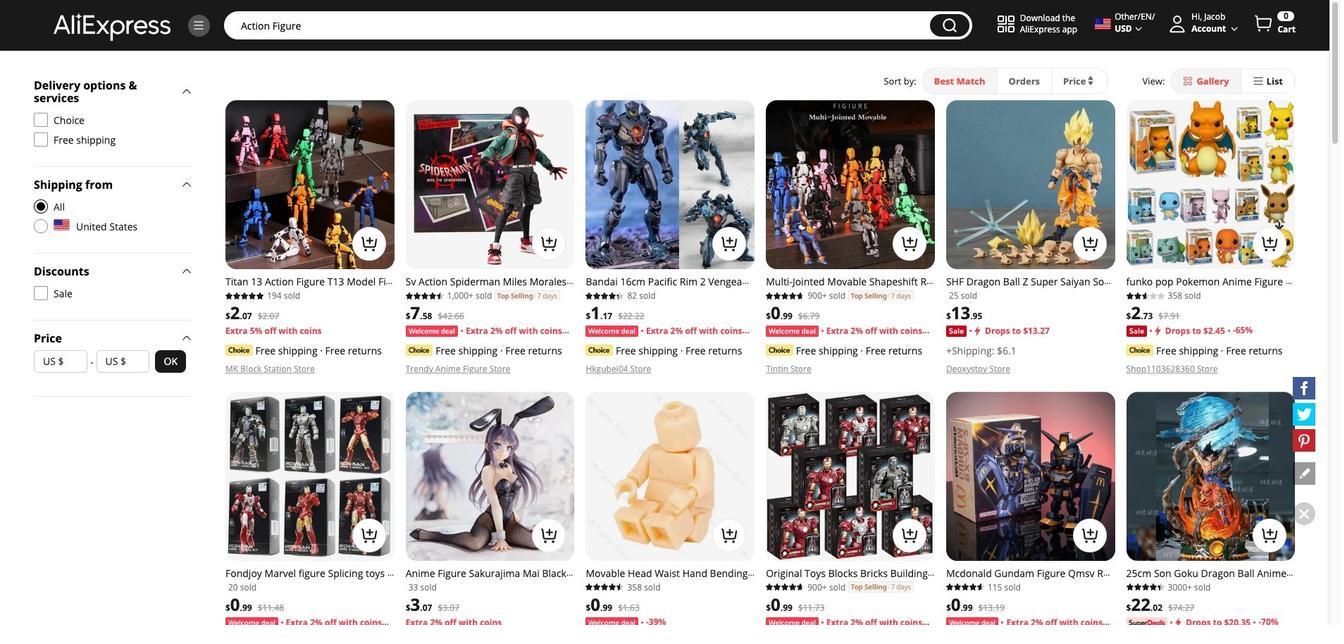 Task type: locate. For each thing, give the bounding box(es) containing it.
2 vertical spatial 4ftxrwp image
[[34, 286, 48, 300]]

0 vertical spatial 4ftxrwp image
[[34, 113, 48, 127]]

4ftxrwp image
[[34, 113, 48, 127], [34, 133, 48, 147], [34, 286, 48, 300]]

2 4ftxrwp image from the top
[[34, 133, 48, 147]]

1sqid_b image
[[192, 19, 205, 32]]

3 4ftxrwp image from the top
[[34, 286, 48, 300]]

report fraud item image
[[383, 103, 392, 111], [744, 103, 752, 111], [924, 103, 933, 111], [383, 395, 392, 403], [744, 395, 752, 403], [924, 395, 933, 403]]

1 vertical spatial 4ftxrwp image
[[34, 133, 48, 147]]

None button
[[930, 14, 970, 37]]

report fraud item image
[[564, 103, 572, 111], [1105, 103, 1113, 111], [1285, 103, 1293, 111], [564, 395, 572, 403]]



Task type: vqa. For each thing, say whether or not it's contained in the screenshot.
topmost 4FTXRwP icon
yes



Task type: describe. For each thing, give the bounding box(es) containing it.
11l24uk image
[[34, 219, 48, 233]]

personal care appliances text field
[[234, 18, 923, 32]]

1 4ftxrwp image from the top
[[34, 113, 48, 127]]



